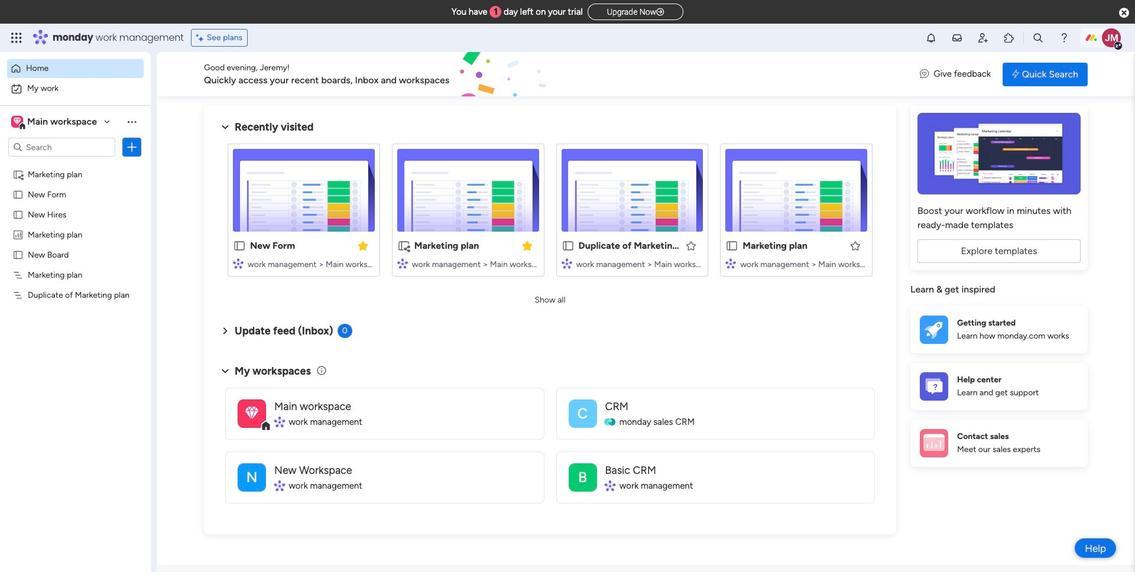 Task type: describe. For each thing, give the bounding box(es) containing it.
jeremy miller image
[[1102, 28, 1121, 47]]

update feed image
[[952, 32, 963, 44]]

dapulse rightstroke image
[[657, 8, 664, 17]]

help center element
[[911, 363, 1088, 410]]

quick search results list box
[[218, 134, 882, 291]]

1 horizontal spatial shareable board image
[[397, 240, 410, 253]]

help image
[[1059, 32, 1070, 44]]

invite members image
[[978, 32, 989, 44]]

options image
[[126, 141, 138, 153]]

2 public board image from the top
[[12, 249, 24, 260]]

workspace selection element
[[11, 115, 99, 130]]

0 vertical spatial option
[[7, 59, 144, 78]]

1 remove from favorites image from the left
[[357, 240, 369, 252]]

search everything image
[[1033, 32, 1044, 44]]

public board image for second remove from favorites icon from the right
[[233, 240, 246, 253]]

1 vertical spatial option
[[7, 79, 144, 98]]

public board image for add to favorites image
[[726, 240, 739, 253]]

workspace image inside image
[[245, 403, 259, 424]]

1 public board image from the top
[[12, 189, 24, 200]]

1 horizontal spatial workspace image
[[238, 400, 266, 428]]

0 element
[[337, 324, 352, 338]]

getting started element
[[911, 306, 1088, 353]]

public dashboard image
[[12, 229, 24, 240]]

v2 user feedback image
[[920, 68, 929, 81]]



Task type: vqa. For each thing, say whether or not it's contained in the screenshot.
first Remove from favorites icon from the right
yes



Task type: locate. For each thing, give the bounding box(es) containing it.
0 horizontal spatial shareable board image
[[12, 169, 24, 180]]

public board image for add to favorites icon
[[562, 240, 575, 253]]

shareable board image
[[12, 169, 24, 180], [397, 240, 410, 253]]

templates image image
[[921, 113, 1078, 195]]

list box
[[0, 162, 151, 465]]

add to favorites image
[[686, 240, 697, 252]]

0 horizontal spatial workspace image
[[13, 115, 21, 128]]

2 horizontal spatial workspace image
[[569, 463, 597, 492]]

public board image
[[12, 209, 24, 220], [233, 240, 246, 253], [562, 240, 575, 253], [726, 240, 739, 253]]

2 vertical spatial option
[[0, 164, 151, 166]]

monday marketplace image
[[1004, 32, 1015, 44]]

add to favorites image
[[850, 240, 862, 252]]

1 vertical spatial workspace image
[[238, 400, 266, 428]]

workspace image
[[13, 115, 21, 128], [238, 400, 266, 428], [569, 463, 597, 492]]

close my workspaces image
[[218, 364, 232, 378]]

2 remove from favorites image from the left
[[521, 240, 533, 252]]

Search in workspace field
[[25, 140, 99, 154]]

contact sales element
[[911, 420, 1088, 467]]

open update feed (inbox) image
[[218, 324, 232, 338]]

component image
[[726, 258, 736, 269]]

see plans image
[[196, 31, 207, 44]]

option
[[7, 59, 144, 78], [7, 79, 144, 98], [0, 164, 151, 166]]

1 horizontal spatial remove from favorites image
[[521, 240, 533, 252]]

remove from favorites image
[[357, 240, 369, 252], [521, 240, 533, 252]]

2 vertical spatial workspace image
[[569, 463, 597, 492]]

workspace options image
[[126, 116, 138, 128]]

notifications image
[[926, 32, 937, 44]]

close recently visited image
[[218, 120, 232, 134]]

v2 bolt switch image
[[1013, 68, 1020, 81]]

1 vertical spatial shareable board image
[[397, 240, 410, 253]]

public board image down public dashboard image
[[12, 249, 24, 260]]

0 vertical spatial shareable board image
[[12, 169, 24, 180]]

0 horizontal spatial remove from favorites image
[[357, 240, 369, 252]]

0 vertical spatial public board image
[[12, 189, 24, 200]]

0 vertical spatial workspace image
[[13, 115, 21, 128]]

public board image up public dashboard image
[[12, 189, 24, 200]]

workspace image
[[11, 115, 23, 128], [569, 400, 597, 428], [245, 403, 259, 424], [238, 463, 266, 492]]

public board image
[[12, 189, 24, 200], [12, 249, 24, 260]]

select product image
[[11, 32, 22, 44]]

dapulse close image
[[1120, 7, 1130, 19]]

1 vertical spatial public board image
[[12, 249, 24, 260]]



